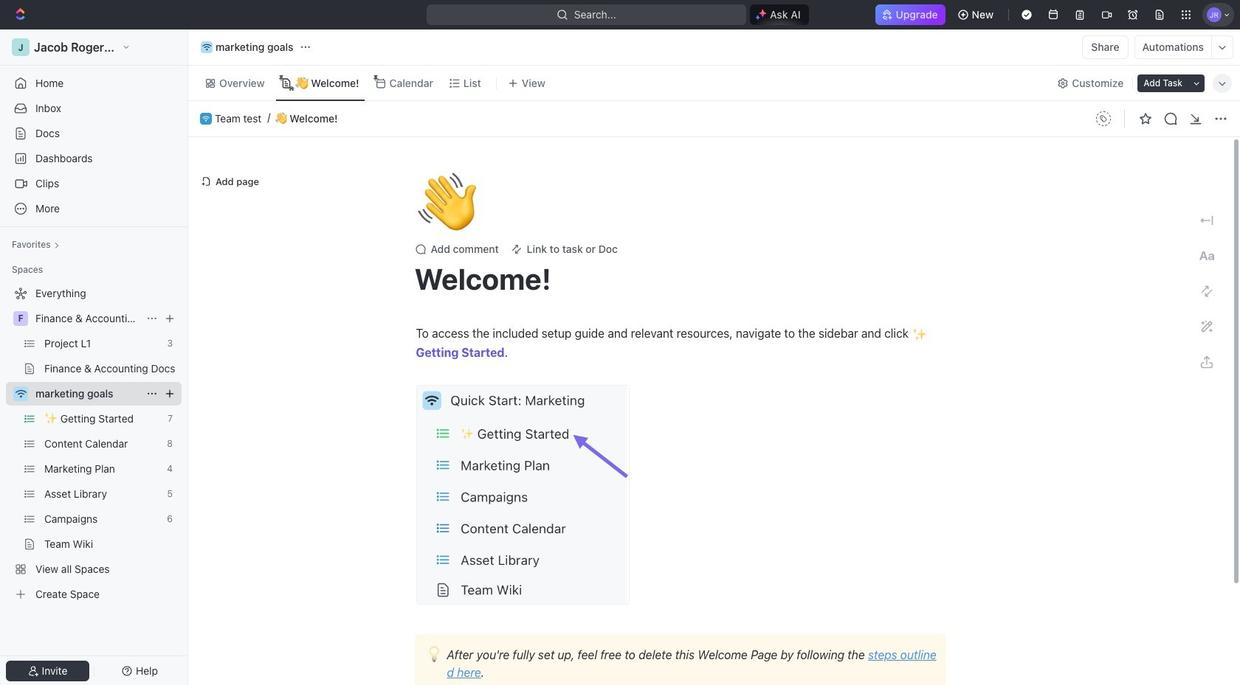 Task type: locate. For each thing, give the bounding box(es) containing it.
tree inside sidebar navigation
[[6, 282, 182, 607]]

tree
[[6, 282, 182, 607]]

0 vertical spatial wifi image
[[202, 44, 211, 51]]

wifi image
[[202, 44, 211, 51], [202, 116, 210, 122]]

wifi image
[[15, 390, 26, 399]]

dropdown menu image
[[1092, 107, 1115, 131]]

1 vertical spatial wifi image
[[202, 116, 210, 122]]



Task type: describe. For each thing, give the bounding box(es) containing it.
jacob rogers's workspace, , element
[[12, 38, 30, 56]]

sidebar navigation
[[0, 30, 191, 686]]

finance & accounting team, , element
[[13, 312, 28, 326]]



Task type: vqa. For each thing, say whether or not it's contained in the screenshot.
Tree
yes



